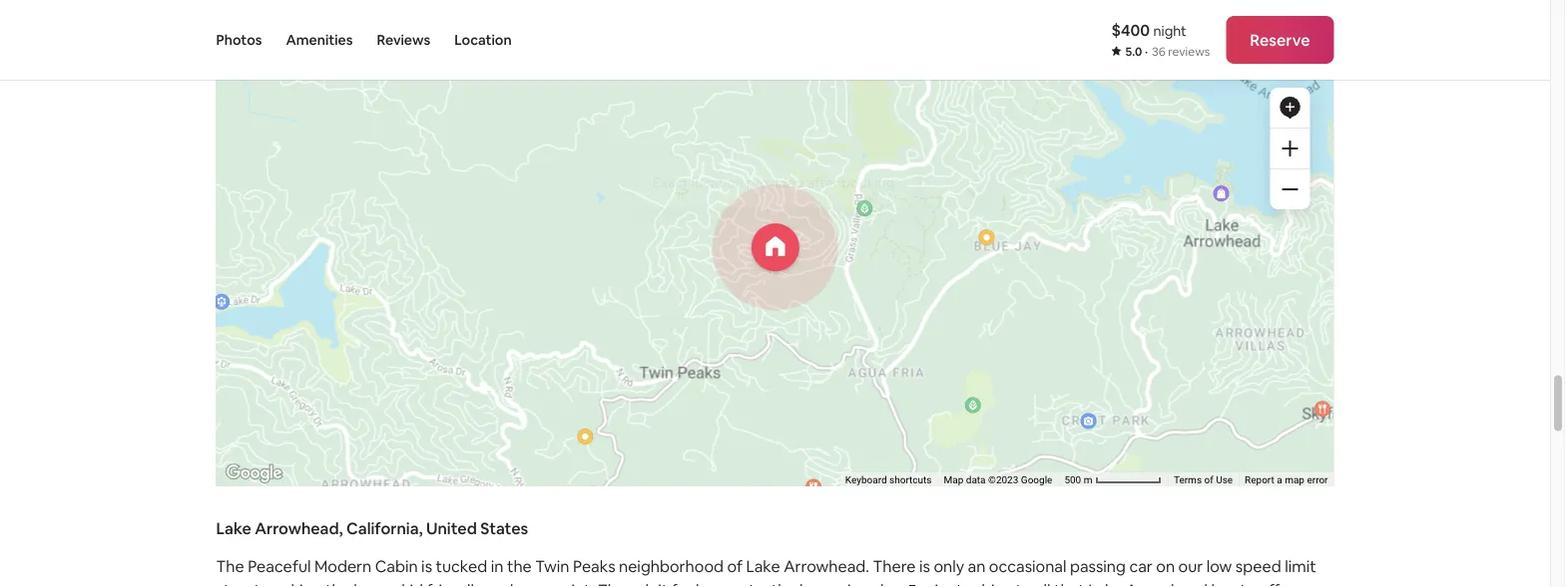 Task type: describe. For each thing, give the bounding box(es) containing it.
reviews
[[1168, 44, 1210, 59]]

and
[[486, 580, 514, 588]]

your stay location, map pin image
[[752, 224, 799, 272]]

of inside the peaceful modern cabin is tucked in the twin peaks neighborhood of lake arrowhead.  there is only an occasional passing car on our low speed limit street, making the house kid friendly and very quiet.  though it feels remote, the house is only a 5 minute drive to all that lake arrowhead has to offer
[[727, 556, 743, 577]]

remote,
[[710, 580, 768, 588]]

keyboard shortcuts button
[[845, 474, 932, 488]]

google
[[1021, 475, 1053, 487]]

modern
[[314, 556, 372, 577]]

states
[[480, 519, 528, 539]]

amenities button
[[286, 0, 353, 80]]

$400 night
[[1112, 19, 1187, 40]]

error
[[1307, 475, 1328, 487]]

twin
[[535, 556, 569, 577]]

0 horizontal spatial the
[[325, 580, 350, 588]]

shortcuts
[[890, 475, 932, 487]]

5.0 · 36 reviews
[[1126, 44, 1210, 59]]

friendly
[[427, 580, 482, 588]]

2 horizontal spatial lake
[[1088, 580, 1122, 588]]

there
[[873, 556, 916, 577]]

5
[[908, 580, 917, 588]]

peaceful
[[248, 556, 311, 577]]

keyboard
[[845, 475, 887, 487]]

has
[[1211, 580, 1237, 588]]

making
[[268, 580, 322, 588]]

reserve button
[[1226, 16, 1334, 64]]

2 to from the left
[[1240, 580, 1256, 588]]

feels
[[672, 580, 707, 588]]

occasional
[[989, 556, 1067, 577]]

map data ©2023 google
[[944, 475, 1053, 487]]

public transit
[[1153, 44, 1240, 62]]

0 vertical spatial of
[[1204, 475, 1214, 487]]

reviews button
[[377, 0, 431, 80]]

street,
[[216, 580, 264, 588]]

peaks
[[573, 556, 615, 577]]

·
[[1145, 44, 1148, 59]]

1 house from the left
[[354, 580, 398, 588]]

public
[[1153, 44, 1192, 62]]

united
[[426, 519, 477, 539]]

the peaceful modern cabin is tucked in the twin peaks neighborhood of lake arrowhead.  there is only an occasional passing car on our low speed limit street, making the house kid friendly and very quiet.  though it feels remote, the house is only a 5 minute drive to all that lake arrowhead has to offer 
[[216, 556, 1316, 588]]

offer
[[1260, 580, 1295, 588]]

report
[[1245, 475, 1275, 487]]

night
[[1154, 21, 1187, 39]]

use
[[1216, 475, 1233, 487]]

1 horizontal spatial is
[[847, 580, 858, 588]]

500
[[1065, 475, 1081, 487]]

500 m button
[[1059, 473, 1168, 488]]



Task type: vqa. For each thing, say whether or not it's contained in the screenshot.
the bottommost was
no



Task type: locate. For each thing, give the bounding box(es) containing it.
36
[[1152, 44, 1166, 59]]

photos
[[216, 31, 262, 49]]

0 horizontal spatial lake
[[216, 519, 251, 539]]

google map
showing 9 points of interest. region
[[49, 0, 1565, 588]]

though
[[598, 580, 655, 588]]

terms of use
[[1174, 475, 1233, 487]]

a left 5
[[896, 580, 905, 588]]

1 horizontal spatial a
[[1277, 475, 1282, 487]]

zoom in image
[[1282, 141, 1298, 157]]

1 horizontal spatial house
[[800, 580, 844, 588]]

kid
[[401, 580, 423, 588]]

0 vertical spatial a
[[1277, 475, 1282, 487]]

drag pegman onto the map to open street view image
[[1270, 31, 1310, 71]]

photos button
[[216, 0, 262, 80]]

reviews
[[377, 31, 431, 49]]

only down there
[[862, 580, 892, 588]]

500 m
[[1065, 475, 1095, 487]]

tucked
[[436, 556, 487, 577]]

1 horizontal spatial only
[[934, 556, 964, 577]]

0 horizontal spatial house
[[354, 580, 398, 588]]

google image
[[221, 461, 287, 487]]

is down the arrowhead.
[[847, 580, 858, 588]]

1 horizontal spatial to
[[1240, 580, 1256, 588]]

0 vertical spatial only
[[934, 556, 964, 577]]

the up very
[[507, 556, 532, 577]]

location
[[454, 31, 512, 49]]

1 horizontal spatial lake
[[746, 556, 780, 577]]

to
[[1016, 580, 1032, 588], [1240, 580, 1256, 588]]

the
[[216, 556, 244, 577]]

$400
[[1112, 19, 1150, 40]]

a left map
[[1277, 475, 1282, 487]]

is
[[421, 556, 432, 577], [919, 556, 930, 577], [847, 580, 858, 588]]

5.0
[[1126, 44, 1142, 59]]

arrowhead
[[1126, 580, 1208, 588]]

only up minute
[[934, 556, 964, 577]]

of
[[1204, 475, 1214, 487], [727, 556, 743, 577]]

0 horizontal spatial to
[[1016, 580, 1032, 588]]

0 horizontal spatial only
[[862, 580, 892, 588]]

1 horizontal spatial of
[[1204, 475, 1214, 487]]

lake arrowhead, california, united states
[[216, 519, 528, 539]]

speed
[[1236, 556, 1282, 577]]

house down cabin
[[354, 580, 398, 588]]

is up minute
[[919, 556, 930, 577]]

of left use
[[1204, 475, 1214, 487]]

keyboard shortcuts
[[845, 475, 932, 487]]

limit
[[1285, 556, 1316, 577]]

the right remote,
[[771, 580, 796, 588]]

zoom out image
[[1282, 182, 1298, 198]]

in
[[491, 556, 504, 577]]

an
[[968, 556, 986, 577]]

report a map error link
[[1245, 475, 1328, 487]]

arrowhead.
[[784, 556, 870, 577]]

2 vertical spatial lake
[[1088, 580, 1122, 588]]

lake up remote,
[[746, 556, 780, 577]]

house
[[354, 580, 398, 588], [800, 580, 844, 588]]

data
[[966, 475, 986, 487]]

lake
[[216, 519, 251, 539], [746, 556, 780, 577], [1088, 580, 1122, 588]]

map
[[1285, 475, 1305, 487]]

drive
[[975, 580, 1012, 588]]

terms of use link
[[1174, 475, 1233, 487]]

lake up the
[[216, 519, 251, 539]]

0 horizontal spatial is
[[421, 556, 432, 577]]

california,
[[346, 519, 423, 539]]

lake down passing
[[1088, 580, 1122, 588]]

report a map error
[[1245, 475, 1328, 487]]

0 vertical spatial lake
[[216, 519, 251, 539]]

m
[[1084, 475, 1093, 487]]

terms
[[1174, 475, 1202, 487]]

©2023
[[988, 475, 1019, 487]]

all
[[1035, 580, 1051, 588]]

on
[[1156, 556, 1175, 577]]

1 vertical spatial only
[[862, 580, 892, 588]]

to down 'occasional'
[[1016, 580, 1032, 588]]

very
[[517, 580, 549, 588]]

0 horizontal spatial a
[[896, 580, 905, 588]]

our
[[1179, 556, 1203, 577]]

the
[[507, 556, 532, 577], [325, 580, 350, 588], [771, 580, 796, 588]]

2 house from the left
[[800, 580, 844, 588]]

car
[[1129, 556, 1153, 577]]

minute
[[920, 580, 972, 588]]

2 horizontal spatial the
[[771, 580, 796, 588]]

to down the speed
[[1240, 580, 1256, 588]]

1 vertical spatial lake
[[746, 556, 780, 577]]

0 horizontal spatial of
[[727, 556, 743, 577]]

1 vertical spatial a
[[896, 580, 905, 588]]

location button
[[454, 0, 512, 80]]

low
[[1207, 556, 1232, 577]]

the down "modern"
[[325, 580, 350, 588]]

only
[[934, 556, 964, 577], [862, 580, 892, 588]]

reserve
[[1250, 29, 1310, 50]]

is up kid
[[421, 556, 432, 577]]

passing
[[1070, 556, 1126, 577]]

of up remote,
[[727, 556, 743, 577]]

1 horizontal spatial the
[[507, 556, 532, 577]]

transit
[[1195, 44, 1240, 62]]

a
[[1277, 475, 1282, 487], [896, 580, 905, 588]]

add a place to the map image
[[1278, 96, 1302, 120]]

house down the arrowhead.
[[800, 580, 844, 588]]

1 vertical spatial of
[[727, 556, 743, 577]]

arrowhead,
[[255, 519, 343, 539]]

amenities
[[286, 31, 353, 49]]

map
[[944, 475, 964, 487]]

that
[[1054, 580, 1085, 588]]

quiet.
[[553, 580, 594, 588]]

1 to from the left
[[1016, 580, 1032, 588]]

neighborhood
[[619, 556, 724, 577]]

a inside the peaceful modern cabin is tucked in the twin peaks neighborhood of lake arrowhead.  there is only an occasional passing car on our low speed limit street, making the house kid friendly and very quiet.  though it feels remote, the house is only a 5 minute drive to all that lake arrowhead has to offer
[[896, 580, 905, 588]]

cabin
[[375, 556, 418, 577]]

it
[[658, 580, 668, 588]]

2 horizontal spatial is
[[919, 556, 930, 577]]



